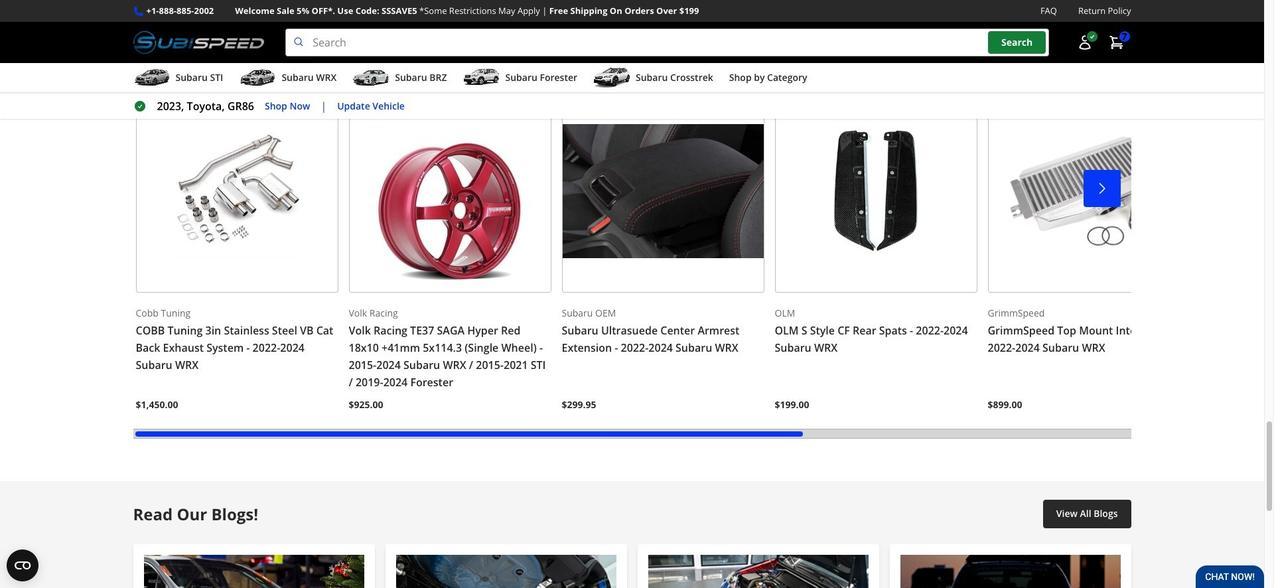Task type: describe. For each thing, give the bounding box(es) containing it.
open widget image
[[7, 550, 38, 581]]

a subaru brz thumbnail image image
[[353, 68, 390, 88]]

subj2010vc001 subaru ultrasuede center armrest extension - 2022+ subaru wrx, image
[[562, 90, 764, 292]]

a subaru forester thumbnail image image
[[463, 68, 500, 88]]

wrx/sti engine bay image
[[648, 555, 869, 588]]

a subaru crosstrek thumbnail image image
[[593, 68, 631, 88]]

subispeed logo image
[[133, 29, 264, 57]]

a subaru sti thumbnail image image
[[133, 68, 170, 88]]

cob516100 cobb tuning 3in stainless steel vb cat back exhaust system 22+ subaru wrx, image
[[136, 90, 338, 292]]

wrx/sti exhaust image
[[396, 555, 616, 588]]



Task type: locate. For each thing, give the bounding box(es) containing it.
vlkwvdgy41ehr volk te37 saga hyper red 18x10 +41 - 2015+ wrx / 2015+ stix4, image
[[349, 90, 551, 292]]

button image
[[1077, 35, 1093, 51]]

search input field
[[286, 29, 1049, 57]]

a subaru wrx thumbnail image image
[[239, 68, 276, 88]]

wrx/sti aftermarket light image
[[900, 555, 1121, 588]]

wrx/sti interior image
[[144, 555, 364, 588]]

olmb.47011.1 olm s style carbon fiber rear spats - 2022+ subaru wrx, image
[[775, 90, 977, 292]]

grm113049 grimmspeed top mount intercooler 2022+ subaru wrx, image
[[988, 90, 1191, 292]]



